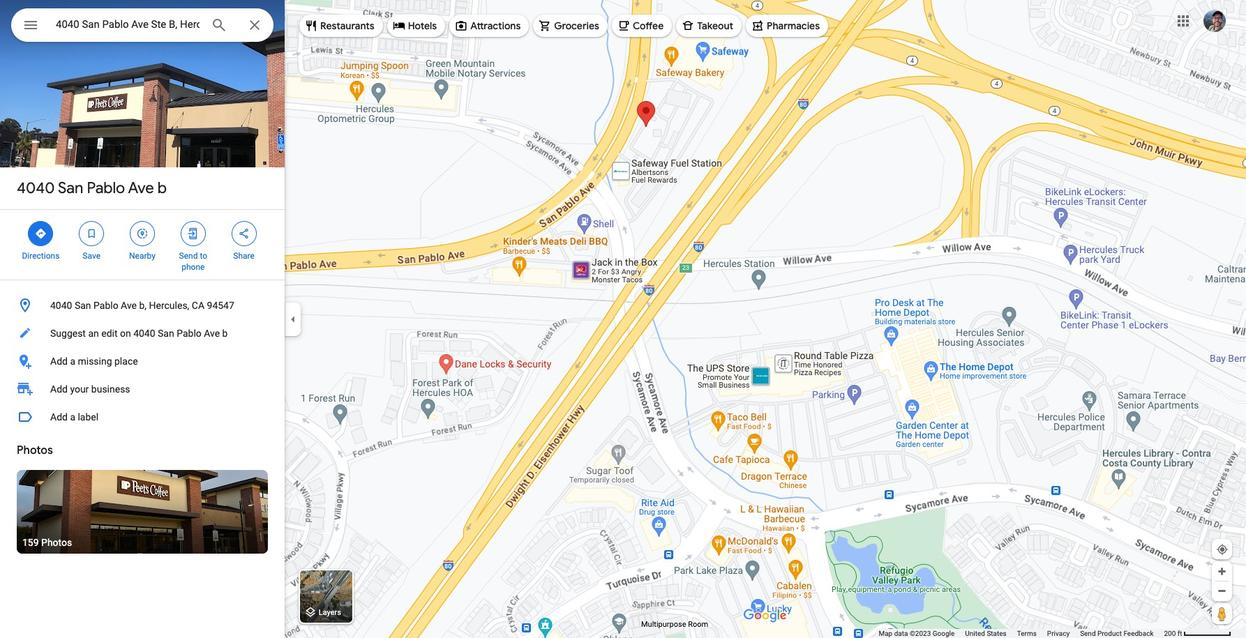 Task type: locate. For each thing, give the bounding box(es) containing it.
san for 4040 san pablo ave b
[[58, 179, 83, 198]]

add inside button
[[50, 412, 68, 423]]

send inside send to phone
[[179, 251, 198, 261]]

3 add from the top
[[50, 412, 68, 423]]

pablo up 
[[87, 179, 125, 198]]

None field
[[56, 16, 200, 33]]

photos inside button
[[41, 538, 72, 549]]

save
[[83, 251, 101, 261]]

add left label
[[50, 412, 68, 423]]

business
[[91, 384, 130, 395]]

add for add a label
[[50, 412, 68, 423]]

4040
[[17, 179, 55, 198], [50, 300, 72, 311], [133, 328, 155, 339]]

4040 up 
[[17, 179, 55, 198]]

hercules,
[[149, 300, 189, 311]]

add your business link
[[0, 376, 285, 403]]


[[22, 15, 39, 35]]

b down 94547
[[222, 328, 228, 339]]

0 vertical spatial ave
[[128, 179, 154, 198]]

hotels button
[[387, 9, 445, 43]]

add a label button
[[0, 403, 285, 431]]

2 add from the top
[[50, 384, 68, 395]]

actions for 4040 san pablo ave b region
[[0, 210, 285, 280]]

your
[[70, 384, 89, 395]]

add a missing place
[[50, 356, 138, 367]]

privacy
[[1048, 630, 1070, 638]]

1 vertical spatial send
[[1081, 630, 1096, 638]]

1 vertical spatial 4040
[[50, 300, 72, 311]]

send
[[179, 251, 198, 261], [1081, 630, 1096, 638]]

4040 up suggest
[[50, 300, 72, 311]]

send inside button
[[1081, 630, 1096, 638]]

show street view coverage image
[[1213, 604, 1233, 625]]

pharmacies
[[767, 20, 820, 32]]

4040 inside 4040 san pablo ave b, hercules, ca 94547 button
[[50, 300, 72, 311]]


[[85, 226, 98, 242]]

1 vertical spatial photos
[[41, 538, 72, 549]]

add
[[50, 356, 68, 367], [50, 384, 68, 395], [50, 412, 68, 423]]

1 add from the top
[[50, 356, 68, 367]]

 search field
[[11, 8, 274, 45]]

2 a from the top
[[70, 412, 75, 423]]

0 vertical spatial san
[[58, 179, 83, 198]]

collapse side panel image
[[286, 312, 301, 327]]

0 vertical spatial photos
[[17, 444, 53, 458]]

send for send product feedback
[[1081, 630, 1096, 638]]

a
[[70, 356, 75, 367], [70, 412, 75, 423]]

1 horizontal spatial send
[[1081, 630, 1096, 638]]

to
[[200, 251, 207, 261]]

1 vertical spatial a
[[70, 412, 75, 423]]

b up actions for 4040 san pablo ave b 'region'
[[158, 179, 167, 198]]

send product feedback
[[1081, 630, 1154, 638]]

0 vertical spatial pablo
[[87, 179, 125, 198]]

footer containing map data ©2023 google
[[879, 630, 1165, 639]]

label
[[78, 412, 99, 423]]

0 vertical spatial a
[[70, 356, 75, 367]]

zoom out image
[[1217, 586, 1228, 597]]

hotels
[[408, 20, 437, 32]]

2 vertical spatial add
[[50, 412, 68, 423]]

layers
[[319, 609, 341, 618]]

b
[[158, 179, 167, 198], [222, 328, 228, 339]]

a inside add a label button
[[70, 412, 75, 423]]

coffee
[[633, 20, 664, 32]]

add for add your business
[[50, 384, 68, 395]]

1 vertical spatial san
[[75, 300, 91, 311]]

a left missing on the left
[[70, 356, 75, 367]]

1 horizontal spatial b
[[222, 328, 228, 339]]


[[136, 226, 149, 242]]

add inside button
[[50, 356, 68, 367]]

0 vertical spatial b
[[158, 179, 167, 198]]

send up phone
[[179, 251, 198, 261]]

terms button
[[1018, 630, 1037, 639]]

google maps element
[[0, 0, 1247, 639]]

pablo up edit
[[94, 300, 118, 311]]

photos right 159
[[41, 538, 72, 549]]

a inside add a missing place button
[[70, 356, 75, 367]]

159 photos
[[22, 538, 72, 549]]

photos down add a label
[[17, 444, 53, 458]]

ca
[[192, 300, 205, 311]]

4040 right on
[[133, 328, 155, 339]]

takeout button
[[677, 9, 742, 43]]

united states button
[[966, 630, 1007, 639]]

0 vertical spatial 4040
[[17, 179, 55, 198]]

an
[[88, 328, 99, 339]]

coffee button
[[612, 9, 672, 43]]

pablo
[[87, 179, 125, 198], [94, 300, 118, 311], [177, 328, 202, 339]]

add down suggest
[[50, 356, 68, 367]]

ave left "b,"
[[121, 300, 137, 311]]

terms
[[1018, 630, 1037, 638]]

ft
[[1178, 630, 1183, 638]]

place
[[114, 356, 138, 367]]

none field inside 4040 san pablo ave ste b, hercules, ca 94547 "field"
[[56, 16, 200, 33]]

add a label
[[50, 412, 99, 423]]

footer inside google maps element
[[879, 630, 1165, 639]]

1 a from the top
[[70, 356, 75, 367]]

send product feedback button
[[1081, 630, 1154, 639]]

4040 san pablo ave b
[[17, 179, 167, 198]]

zoom in image
[[1217, 567, 1228, 577]]

pharmacies button
[[746, 9, 829, 43]]

map data ©2023 google
[[879, 630, 955, 638]]

add left your
[[50, 384, 68, 395]]

0 vertical spatial add
[[50, 356, 68, 367]]

1 vertical spatial ave
[[121, 300, 137, 311]]

san
[[58, 179, 83, 198], [75, 300, 91, 311], [158, 328, 174, 339]]

send left product
[[1081, 630, 1096, 638]]

ave down 94547
[[204, 328, 220, 339]]

ave
[[128, 179, 154, 198], [121, 300, 137, 311], [204, 328, 220, 339]]

1 vertical spatial add
[[50, 384, 68, 395]]

a left label
[[70, 412, 75, 423]]

2 vertical spatial 4040
[[133, 328, 155, 339]]

footer
[[879, 630, 1165, 639]]

1 vertical spatial b
[[222, 328, 228, 339]]

groceries button
[[533, 9, 608, 43]]

b,
[[139, 300, 147, 311]]

0 horizontal spatial send
[[179, 251, 198, 261]]

159
[[22, 538, 39, 549]]

0 vertical spatial send
[[179, 251, 198, 261]]

ave up 
[[128, 179, 154, 198]]

159 photos button
[[17, 470, 268, 554]]

photos
[[17, 444, 53, 458], [41, 538, 72, 549]]

pablo down ca
[[177, 328, 202, 339]]

©2023
[[910, 630, 931, 638]]

1 vertical spatial pablo
[[94, 300, 118, 311]]

add for add a missing place
[[50, 356, 68, 367]]

send for send to phone
[[179, 251, 198, 261]]



Task type: vqa. For each thing, say whether or not it's contained in the screenshot.
terms
yes



Task type: describe. For each thing, give the bounding box(es) containing it.
phone
[[182, 262, 205, 272]]

suggest an edit on 4040 san pablo ave b
[[50, 328, 228, 339]]

200
[[1165, 630, 1176, 638]]

google
[[933, 630, 955, 638]]

a for label
[[70, 412, 75, 423]]

privacy button
[[1048, 630, 1070, 639]]

pablo for b,
[[94, 300, 118, 311]]

show your location image
[[1217, 544, 1229, 556]]

suggest
[[50, 328, 86, 339]]

send to phone
[[179, 251, 207, 272]]

0 horizontal spatial b
[[158, 179, 167, 198]]

ave for b,
[[121, 300, 137, 311]]

200 ft
[[1165, 630, 1183, 638]]

attractions
[[471, 20, 521, 32]]

94547
[[207, 300, 234, 311]]

suggest an edit on 4040 san pablo ave b button
[[0, 320, 285, 348]]

200 ft button
[[1165, 630, 1232, 638]]

4040 for 4040 san pablo ave b, hercules, ca 94547
[[50, 300, 72, 311]]

united states
[[966, 630, 1007, 638]]

directions
[[22, 251, 60, 261]]


[[187, 226, 199, 242]]

4040 inside "suggest an edit on 4040 san pablo ave b" button
[[133, 328, 155, 339]]

data
[[895, 630, 908, 638]]

a for missing
[[70, 356, 75, 367]]

feedback
[[1124, 630, 1154, 638]]

4040 san pablo ave b main content
[[0, 0, 285, 639]]

2 vertical spatial ave
[[204, 328, 220, 339]]

restaurants button
[[299, 9, 383, 43]]

san for 4040 san pablo ave b, hercules, ca 94547
[[75, 300, 91, 311]]

4040 for 4040 san pablo ave b
[[17, 179, 55, 198]]

4040 San Pablo Ave Ste B, Hercules, CA 94547 field
[[11, 8, 274, 42]]

takeout
[[697, 20, 734, 32]]

pablo for b
[[87, 179, 125, 198]]

4040 san pablo ave b, hercules, ca 94547
[[50, 300, 234, 311]]

united
[[966, 630, 986, 638]]

states
[[987, 630, 1007, 638]]

b inside button
[[222, 328, 228, 339]]

2 vertical spatial san
[[158, 328, 174, 339]]

google account: cj baylor  
(christian.baylor@adept.ai) image
[[1204, 10, 1226, 32]]

nearby
[[129, 251, 156, 261]]

product
[[1098, 630, 1122, 638]]

ave for b
[[128, 179, 154, 198]]

4040 san pablo ave b, hercules, ca 94547 button
[[0, 292, 285, 320]]

groceries
[[554, 20, 600, 32]]

share
[[233, 251, 255, 261]]


[[34, 226, 47, 242]]

2 vertical spatial pablo
[[177, 328, 202, 339]]

add a missing place button
[[0, 348, 285, 376]]

restaurants
[[320, 20, 375, 32]]

attractions button
[[450, 9, 529, 43]]


[[238, 226, 250, 242]]

 button
[[11, 8, 50, 45]]

on
[[120, 328, 131, 339]]

map
[[879, 630, 893, 638]]

add your business
[[50, 384, 130, 395]]

missing
[[78, 356, 112, 367]]

edit
[[101, 328, 118, 339]]



